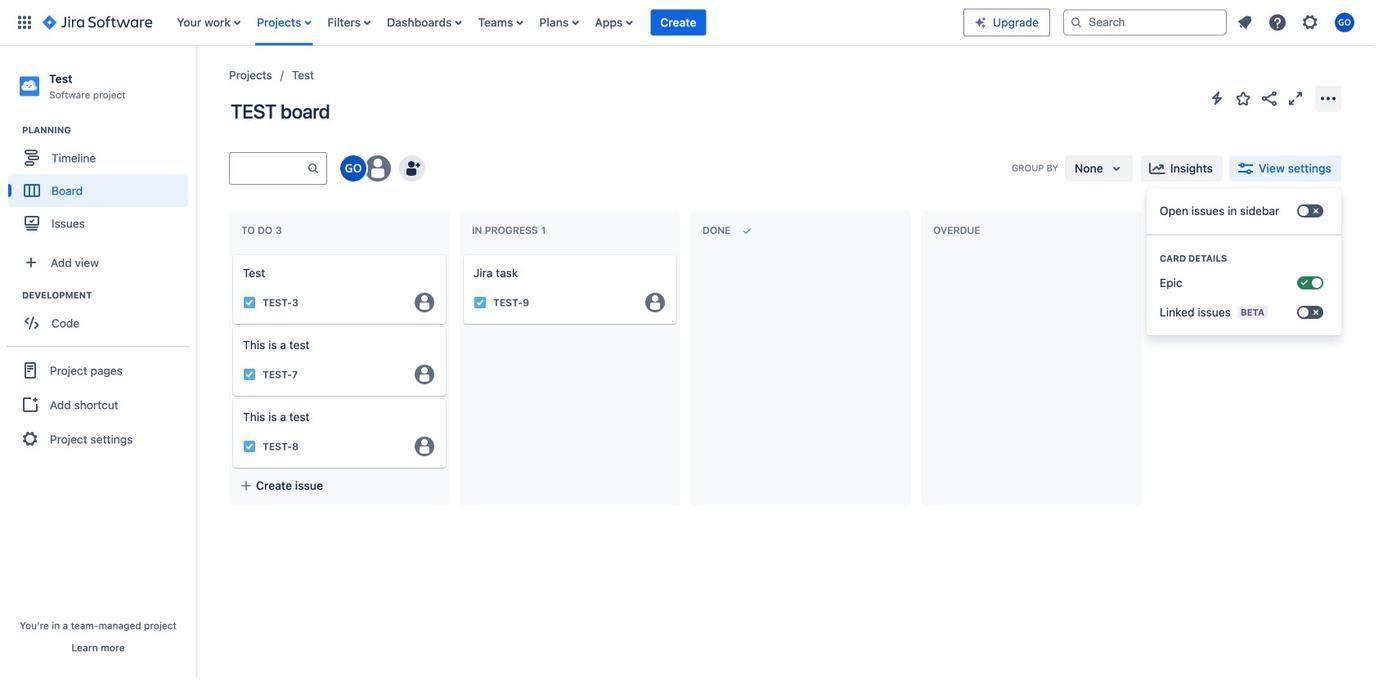 Task type: describe. For each thing, give the bounding box(es) containing it.
sidebar navigation image
[[178, 65, 214, 98]]

heading for planning image
[[22, 124, 196, 137]]

1 vertical spatial heading
[[1147, 252, 1342, 265]]

notifications image
[[1235, 13, 1255, 32]]

help image
[[1268, 13, 1288, 32]]

2 task image from the top
[[243, 368, 256, 381]]

planning image
[[2, 120, 22, 140]]

add people image
[[403, 159, 422, 178]]

primary element
[[10, 0, 964, 45]]

view settings image
[[1236, 159, 1256, 178]]

1 horizontal spatial list
[[1231, 8, 1365, 37]]

automations menu button icon image
[[1208, 88, 1227, 108]]

group for planning image
[[8, 124, 196, 245]]

create column image
[[1155, 214, 1175, 234]]

create issue image
[[452, 244, 472, 263]]

in progress element
[[472, 225, 549, 236]]

card details group
[[1147, 234, 1342, 335]]

group for the development image
[[8, 289, 196, 345]]

development image
[[2, 286, 22, 305]]



Task type: vqa. For each thing, say whether or not it's contained in the screenshot.
Group
yes



Task type: locate. For each thing, give the bounding box(es) containing it.
to do element
[[241, 225, 285, 236]]

task image
[[243, 296, 256, 309], [243, 368, 256, 381]]

2 vertical spatial group
[[7, 346, 190, 462]]

1 vertical spatial group
[[8, 289, 196, 345]]

0 vertical spatial task image
[[243, 296, 256, 309]]

search image
[[1070, 16, 1083, 29]]

list item
[[651, 0, 706, 45]]

banner
[[0, 0, 1375, 46]]

1 vertical spatial task image
[[243, 368, 256, 381]]

more actions image
[[1319, 89, 1339, 108]]

create issue image
[[222, 244, 241, 263]]

2 vertical spatial heading
[[22, 289, 196, 302]]

jira software image
[[43, 13, 152, 32], [43, 13, 152, 32]]

None search field
[[1064, 9, 1227, 36]]

appswitcher icon image
[[15, 13, 34, 32]]

0 horizontal spatial list
[[169, 0, 964, 45]]

0 vertical spatial group
[[8, 124, 196, 245]]

0 horizontal spatial task image
[[243, 440, 256, 453]]

heading
[[22, 124, 196, 137], [1147, 252, 1342, 265], [22, 289, 196, 302]]

1 horizontal spatial task image
[[474, 296, 487, 309]]

group
[[8, 124, 196, 245], [8, 289, 196, 345], [7, 346, 190, 462]]

Search field
[[1064, 9, 1227, 36]]

sidebar element
[[0, 46, 196, 677]]

enter full screen image
[[1286, 89, 1306, 108]]

1 task image from the top
[[243, 296, 256, 309]]

star test board image
[[1234, 89, 1253, 108]]

0 vertical spatial heading
[[22, 124, 196, 137]]

task image
[[474, 296, 487, 309], [243, 440, 256, 453]]

your profile and settings image
[[1335, 13, 1355, 32]]

settings image
[[1301, 13, 1321, 32]]

1 vertical spatial task image
[[243, 440, 256, 453]]

0 vertical spatial task image
[[474, 296, 487, 309]]

heading for the development image
[[22, 289, 196, 302]]

Search this board text field
[[230, 154, 307, 183]]

list
[[169, 0, 964, 45], [1231, 8, 1365, 37]]



